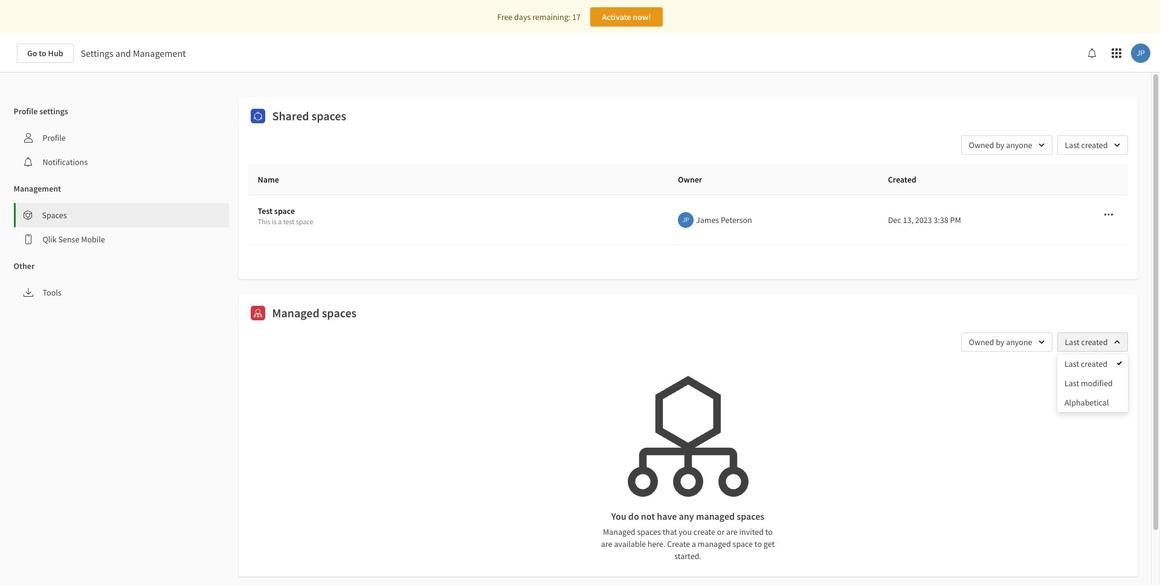 Task type: describe. For each thing, give the bounding box(es) containing it.
activate
[[602, 11, 631, 22]]

hub
[[48, 48, 63, 59]]

1 vertical spatial created
[[1081, 358, 1108, 369]]

test space this is a test space
[[258, 206, 313, 226]]

available
[[614, 538, 646, 549]]

james
[[696, 214, 719, 225]]

profile for profile
[[43, 132, 66, 143]]

13,
[[903, 214, 914, 225]]

modified
[[1081, 378, 1113, 389]]

settings and management
[[81, 47, 186, 59]]

last for last modified element at right
[[1065, 378, 1080, 389]]

created inside field
[[1082, 336, 1108, 347]]

invited
[[740, 526, 764, 537]]

james peterson image
[[678, 212, 694, 228]]

17
[[572, 11, 581, 22]]

2023
[[916, 214, 932, 225]]

and
[[115, 47, 131, 59]]

tools
[[43, 287, 61, 298]]

last for last created element
[[1065, 358, 1080, 369]]

free days remaining: 17
[[497, 11, 581, 22]]

name
[[258, 174, 279, 185]]

0 vertical spatial are
[[727, 526, 738, 537]]

other
[[14, 261, 35, 271]]

last modified
[[1065, 378, 1113, 389]]

do
[[629, 510, 639, 522]]

0 vertical spatial management
[[133, 47, 186, 59]]

profile link
[[14, 126, 229, 150]]

space inside you do not have any managed spaces managed spaces that you create or are invited to are available here. create a managed space to get started.
[[733, 538, 753, 549]]

that
[[663, 526, 677, 537]]

1 vertical spatial to
[[766, 526, 773, 537]]

created
[[888, 174, 917, 185]]

a inside test space this is a test space
[[278, 217, 282, 226]]

0 horizontal spatial space
[[274, 206, 295, 216]]

last modified element
[[1065, 378, 1113, 389]]

more actions element
[[1089, 164, 1128, 195]]

not
[[641, 510, 655, 522]]

go
[[27, 48, 37, 59]]

managed inside you do not have any managed spaces managed spaces that you create or are invited to are available here. create a managed space to get started.
[[603, 526, 636, 537]]

notifications link
[[14, 150, 229, 174]]

any
[[679, 510, 694, 522]]

profile for profile settings
[[14, 106, 38, 117]]

managed spaces
[[272, 305, 357, 320]]

tools link
[[14, 280, 229, 305]]

settings
[[81, 47, 114, 59]]



Task type: locate. For each thing, give the bounding box(es) containing it.
1 horizontal spatial management
[[133, 47, 186, 59]]

create
[[667, 538, 690, 549]]

have
[[657, 510, 677, 522]]

1 horizontal spatial to
[[755, 538, 762, 549]]

last created element
[[1065, 358, 1108, 369]]

to right go
[[39, 48, 46, 59]]

1 horizontal spatial are
[[727, 526, 738, 537]]

2 vertical spatial last
[[1065, 378, 1080, 389]]

spaces
[[312, 108, 346, 123], [322, 305, 357, 320], [737, 510, 765, 522], [637, 526, 661, 537]]

free
[[497, 11, 513, 22]]

2 horizontal spatial to
[[766, 526, 773, 537]]

owner
[[678, 174, 702, 185]]

1 vertical spatial are
[[601, 538, 613, 549]]

1 vertical spatial management
[[14, 183, 61, 194]]

are
[[727, 526, 738, 537], [601, 538, 613, 549]]

create
[[694, 526, 716, 537]]

2 vertical spatial space
[[733, 538, 753, 549]]

0 vertical spatial last
[[1065, 336, 1080, 347]]

now!
[[633, 11, 651, 22]]

qlik
[[43, 234, 57, 245]]

a up "started."
[[692, 538, 696, 549]]

2 last from the top
[[1065, 358, 1080, 369]]

0 vertical spatial last created
[[1065, 336, 1108, 347]]

settings
[[39, 106, 68, 117]]

0 horizontal spatial a
[[278, 217, 282, 226]]

0 horizontal spatial to
[[39, 48, 46, 59]]

0 horizontal spatial management
[[14, 183, 61, 194]]

managed
[[696, 510, 735, 522], [698, 538, 731, 549]]

1 last created from the top
[[1065, 336, 1108, 347]]

you
[[679, 526, 692, 537]]

Last created field
[[1057, 332, 1128, 352]]

last up last created element
[[1065, 336, 1080, 347]]

to inside 'link'
[[39, 48, 46, 59]]

a right is on the left of the page
[[278, 217, 282, 226]]

managed up or
[[696, 510, 735, 522]]

0 horizontal spatial profile
[[14, 106, 38, 117]]

you do not have any managed spaces managed spaces that you create or are invited to are available here. create a managed space to get started.
[[601, 510, 775, 561]]

notifications
[[43, 157, 88, 167]]

are left available
[[601, 538, 613, 549]]

1 vertical spatial last
[[1065, 358, 1080, 369]]

0 horizontal spatial are
[[601, 538, 613, 549]]

space
[[274, 206, 295, 216], [296, 217, 313, 226], [733, 538, 753, 549]]

mobile
[[81, 234, 105, 245]]

spaces link
[[15, 203, 229, 227]]

sense
[[58, 234, 79, 245]]

profile inside profile link
[[43, 132, 66, 143]]

last created up last modified element at right
[[1065, 358, 1108, 369]]

1 vertical spatial profile
[[43, 132, 66, 143]]

management up spaces
[[14, 183, 61, 194]]

2 vertical spatial to
[[755, 538, 762, 549]]

1 horizontal spatial a
[[692, 538, 696, 549]]

3 last from the top
[[1065, 378, 1080, 389]]

are right or
[[727, 526, 738, 537]]

managed
[[272, 305, 320, 320], [603, 526, 636, 537]]

management
[[133, 47, 186, 59], [14, 183, 61, 194]]

shared
[[272, 108, 309, 123]]

1 vertical spatial managed
[[603, 526, 636, 537]]

shared spaces
[[272, 108, 346, 123]]

profile
[[14, 106, 38, 117], [43, 132, 66, 143]]

qlik sense mobile link
[[14, 227, 229, 251]]

a inside you do not have any managed spaces managed spaces that you create or are invited to are available here. create a managed space to get started.
[[692, 538, 696, 549]]

list box containing last created
[[1058, 354, 1128, 412]]

list box
[[1058, 354, 1128, 412]]

peterson
[[721, 214, 752, 225]]

last
[[1065, 336, 1080, 347], [1065, 358, 1080, 369], [1065, 378, 1080, 389]]

last created
[[1065, 336, 1108, 347], [1065, 358, 1108, 369]]

profile settings
[[14, 106, 68, 117]]

started.
[[675, 550, 702, 561]]

pm
[[950, 214, 961, 225]]

1 horizontal spatial managed
[[603, 526, 636, 537]]

a
[[278, 217, 282, 226], [692, 538, 696, 549]]

last down last created element
[[1065, 378, 1080, 389]]

space down "invited" on the bottom of page
[[733, 538, 753, 549]]

activate now! link
[[590, 7, 663, 27]]

1 vertical spatial last created
[[1065, 358, 1108, 369]]

get
[[764, 538, 775, 549]]

2 horizontal spatial space
[[733, 538, 753, 549]]

last created up last created element
[[1065, 336, 1108, 347]]

alphabetical element
[[1065, 397, 1109, 408]]

you
[[612, 510, 627, 522]]

1 last from the top
[[1065, 336, 1080, 347]]

2 last created from the top
[[1065, 358, 1108, 369]]

0 vertical spatial created
[[1082, 336, 1108, 347]]

0 horizontal spatial managed
[[272, 305, 320, 320]]

days
[[514, 11, 531, 22]]

qlik sense mobile
[[43, 234, 105, 245]]

or
[[717, 526, 725, 537]]

0 vertical spatial a
[[278, 217, 282, 226]]

test
[[283, 217, 295, 226]]

profile left "settings"
[[14, 106, 38, 117]]

last created inside field
[[1065, 336, 1108, 347]]

1 vertical spatial a
[[692, 538, 696, 549]]

go to hub
[[27, 48, 63, 59]]

space up 'test'
[[274, 206, 295, 216]]

last inside field
[[1065, 336, 1080, 347]]

created up last created element
[[1082, 336, 1108, 347]]

here.
[[648, 538, 666, 549]]

0 vertical spatial to
[[39, 48, 46, 59]]

activate now!
[[602, 11, 651, 22]]

last up last modified element at right
[[1065, 358, 1080, 369]]

to left the get
[[755, 538, 762, 549]]

this
[[258, 217, 270, 226]]

dec 13, 2023 3:38 pm
[[888, 214, 961, 225]]

managed down or
[[698, 538, 731, 549]]

1 horizontal spatial space
[[296, 217, 313, 226]]

1 vertical spatial managed
[[698, 538, 731, 549]]

3:38
[[934, 214, 949, 225]]

created
[[1082, 336, 1108, 347], [1081, 358, 1108, 369]]

alphabetical
[[1065, 397, 1109, 408]]

profile up "notifications"
[[43, 132, 66, 143]]

space right 'test'
[[296, 217, 313, 226]]

0 vertical spatial managed
[[272, 305, 320, 320]]

to
[[39, 48, 46, 59], [766, 526, 773, 537], [755, 538, 762, 549]]

created up modified
[[1081, 358, 1108, 369]]

0 vertical spatial space
[[274, 206, 295, 216]]

james peterson
[[696, 214, 752, 225]]

1 vertical spatial space
[[296, 217, 313, 226]]

management right and
[[133, 47, 186, 59]]

test
[[258, 206, 273, 216]]

is
[[272, 217, 277, 226]]

1 horizontal spatial profile
[[43, 132, 66, 143]]

0 vertical spatial managed
[[696, 510, 735, 522]]

dec
[[888, 214, 902, 225]]

spaces
[[42, 210, 67, 221]]

to up the get
[[766, 526, 773, 537]]

go to hub link
[[17, 44, 73, 63]]

remaining:
[[533, 11, 571, 22]]

0 vertical spatial profile
[[14, 106, 38, 117]]



Task type: vqa. For each thing, say whether or not it's contained in the screenshot.
email.
no



